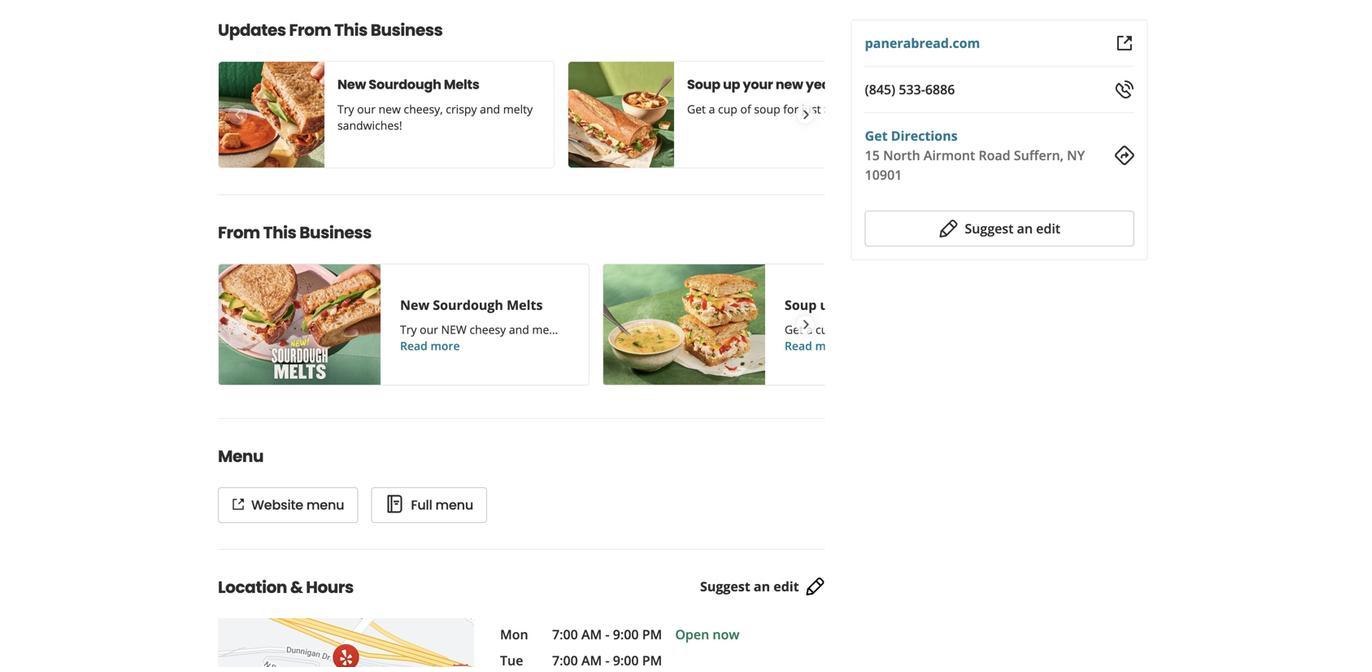 Task type: vqa. For each thing, say whether or not it's contained in the screenshot.
Suggest an edit to the top
yes



Task type: describe. For each thing, give the bounding box(es) containing it.
cheesy
[[470, 322, 506, 337]]

1 vertical spatial this
[[263, 221, 296, 244]]

road
[[979, 146, 1011, 164]]

location
[[218, 576, 287, 599]]

website menu
[[251, 496, 344, 514]]

our for new sourdough melts try our new cheesy, crispy and melty sandwiches!
[[357, 101, 376, 117]]

a for soup up your new year get a cup of soup for just $1
[[709, 101, 715, 117]]

new inside "new sourdough melts try our new cheesy, crispy and melty sandwiches!"
[[379, 101, 401, 117]]

previous image for from
[[228, 315, 246, 334]]

cheesy,
[[404, 101, 443, 117]]

next image for updates from this business
[[797, 105, 815, 124]]

for for soup up your new year get a cup of soup for just $1
[[784, 101, 799, 117]]

read inside soup up your new year get a cup of soup for jus… read more
[[785, 338, 813, 353]]

0 vertical spatial business
[[371, 19, 443, 41]]

of for soup up your new year get a cup of soup for just $1
[[741, 101, 751, 117]]

edit inside location & hours element
[[774, 578, 799, 595]]

new for soup up your new year get a cup of soup for just $1
[[776, 75, 804, 94]]

full
[[411, 496, 432, 514]]

$1
[[824, 101, 837, 117]]

updates
[[218, 19, 286, 41]]

sourdough for new sourdough melts try our new cheesy and me… read more
[[433, 296, 503, 314]]

get directions link
[[865, 127, 958, 144]]

updates from this business
[[218, 19, 443, 41]]

edit inside button
[[1037, 220, 1061, 237]]

new for new sourdough melts try our new cheesy, crispy and melty sandwiches!
[[338, 75, 366, 94]]

melty
[[503, 101, 533, 117]]

sourdough for new sourdough melts try our new cheesy, crispy and melty sandwiches!
[[369, 75, 441, 94]]

year for soup up your new year get a cup of soup for jus… read more
[[905, 296, 934, 314]]

suggest an edit link
[[700, 577, 825, 596]]

24 pencil v2 image
[[939, 219, 959, 238]]

read inside new sourdough melts try our new cheesy and me… read more
[[400, 338, 428, 353]]

updates from this business element
[[192, 0, 905, 168]]

1 horizontal spatial from
[[289, 19, 331, 41]]

suggest an edit inside location & hours element
[[700, 578, 799, 595]]

new
[[441, 322, 467, 337]]

(845) 533-6886
[[865, 81, 955, 98]]

mon
[[500, 626, 529, 643]]

24 external link v2 image
[[1115, 33, 1135, 53]]

crispy
[[446, 101, 477, 117]]

location & hours element
[[192, 549, 851, 667]]

a for soup up your new year get a cup of soup for jus… read more
[[807, 322, 813, 337]]

hours
[[306, 576, 354, 599]]

now
[[713, 626, 740, 643]]

soup for soup up your new year get a cup of soup for jus… read more
[[852, 322, 878, 337]]

10901
[[865, 166, 902, 183]]

try for new sourdough melts try our new cheesy, crispy and melty sandwiches!
[[338, 101, 354, 117]]

0 horizontal spatial from
[[218, 221, 260, 244]]

panerabread.com link
[[865, 34, 981, 52]]

new for new sourdough melts try our new cheesy and me… read more
[[400, 296, 430, 314]]

more inside new sourdough melts try our new cheesy and me… read more
[[431, 338, 460, 353]]

website menu link
[[218, 487, 358, 523]]

map image
[[218, 618, 474, 667]]

get inside the get directions 15 north airmont road suffern, ny 10901
[[865, 127, 888, 144]]

9:00
[[613, 626, 639, 643]]

(845)
[[865, 81, 896, 98]]

open now
[[675, 626, 740, 643]]

6886
[[926, 81, 955, 98]]

new sourdough melts try our new cheesy and me… read more
[[400, 296, 558, 353]]

cup for soup up your new year get a cup of soup for just $1
[[718, 101, 738, 117]]

pm
[[642, 626, 662, 643]]

suggest inside suggest an edit link
[[700, 578, 751, 595]]

from this business
[[218, 221, 372, 244]]



Task type: locate. For each thing, give the bounding box(es) containing it.
directions
[[891, 127, 958, 144]]

cup
[[718, 101, 738, 117], [816, 322, 835, 337]]

suggest
[[965, 220, 1014, 237], [700, 578, 751, 595]]

0 vertical spatial your
[[743, 75, 773, 94]]

just
[[802, 101, 821, 117]]

soup
[[687, 75, 721, 94], [785, 296, 817, 314]]

suggest an edit inside button
[[965, 220, 1061, 237]]

sourdough up new
[[433, 296, 503, 314]]

and left me…
[[509, 322, 529, 337]]

edit left 24 pencil v2 image
[[774, 578, 799, 595]]

get for soup up your new year get a cup of soup for jus… read more
[[785, 322, 804, 337]]

soup inside soup up your new year get a cup of soup for just $1
[[687, 75, 721, 94]]

melts up me…
[[507, 296, 543, 314]]

try inside new sourdough melts try our new cheesy and me… read more
[[400, 322, 417, 337]]

1 vertical spatial melts
[[507, 296, 543, 314]]

1 vertical spatial for
[[881, 322, 897, 337]]

new
[[776, 75, 804, 94], [379, 101, 401, 117], [874, 296, 901, 314]]

year up jus…
[[905, 296, 934, 314]]

soup inside soup up your new year get a cup of soup for jus… read more
[[852, 322, 878, 337]]

soup up your new year get a cup of soup for jus… read more
[[785, 296, 934, 353]]

melts inside new sourdough melts try our new cheesy and me… read more
[[507, 296, 543, 314]]

menu element
[[192, 418, 825, 523]]

2 horizontal spatial new
[[874, 296, 901, 314]]

1 vertical spatial next image
[[797, 315, 815, 334]]

0 horizontal spatial new
[[338, 75, 366, 94]]

7:00 am - 9:00 pm
[[552, 626, 662, 643]]

website
[[251, 496, 303, 514]]

get for soup up your new year get a cup of soup for just $1
[[687, 101, 706, 117]]

get inside soup up your new year get a cup of soup for just $1
[[687, 101, 706, 117]]

full menu
[[411, 496, 473, 514]]

your inside soup up your new year get a cup of soup for just $1
[[743, 75, 773, 94]]

0 horizontal spatial suggest an edit
[[700, 578, 799, 595]]

1 horizontal spatial suggest
[[965, 220, 1014, 237]]

more
[[431, 338, 460, 353], [816, 338, 845, 353]]

this
[[334, 19, 368, 41], [263, 221, 296, 244]]

16 external link v2 image
[[232, 498, 245, 511]]

1 horizontal spatial up
[[820, 296, 837, 314]]

new sourdough melts try our new cheesy, crispy and melty sandwiches!
[[338, 75, 533, 133]]

0 vertical spatial get
[[687, 101, 706, 117]]

533-
[[899, 81, 926, 98]]

menu for website menu
[[307, 496, 344, 514]]

menu right website at bottom left
[[307, 496, 344, 514]]

1 vertical spatial and
[[509, 322, 529, 337]]

your
[[743, 75, 773, 94], [841, 296, 871, 314]]

0 vertical spatial a
[[709, 101, 715, 117]]

sandwiches!
[[338, 118, 402, 133]]

1 previous image from the top
[[228, 105, 246, 124]]

and inside "new sourdough melts try our new cheesy, crispy and melty sandwiches!"
[[480, 101, 500, 117]]

menu for full menu
[[436, 496, 473, 514]]

1 vertical spatial from
[[218, 221, 260, 244]]

soup inside soup up your new year get a cup of soup for just $1
[[754, 101, 781, 117]]

next image
[[797, 105, 815, 124], [797, 315, 815, 334]]

0 vertical spatial try
[[338, 101, 354, 117]]

our
[[357, 101, 376, 117], [420, 322, 438, 337]]

suggest inside suggest an edit button
[[965, 220, 1014, 237]]

0 vertical spatial of
[[741, 101, 751, 117]]

sourdough inside new sourdough melts try our new cheesy and me… read more
[[433, 296, 503, 314]]

our inside new sourdough melts try our new cheesy and me… read more
[[420, 322, 438, 337]]

0 vertical spatial soup
[[687, 75, 721, 94]]

1 read from the left
[[400, 338, 428, 353]]

0 horizontal spatial year
[[806, 75, 836, 94]]

try left new
[[400, 322, 417, 337]]

1 horizontal spatial this
[[334, 19, 368, 41]]

a inside soup up your new year get a cup of soup for jus… read more
[[807, 322, 813, 337]]

new inside "new sourdough melts try our new cheesy, crispy and melty sandwiches!"
[[338, 75, 366, 94]]

0 vertical spatial this
[[334, 19, 368, 41]]

suggest an edit button
[[865, 211, 1135, 246]]

open
[[675, 626, 710, 643]]

of
[[741, 101, 751, 117], [838, 322, 849, 337]]

1 vertical spatial edit
[[774, 578, 799, 595]]

for left jus…
[[881, 322, 897, 337]]

24 phone v2 image
[[1115, 80, 1135, 99]]

1 more from the left
[[431, 338, 460, 353]]

menu right the full
[[436, 496, 473, 514]]

1 vertical spatial our
[[420, 322, 438, 337]]

0 horizontal spatial melts
[[444, 75, 480, 94]]

new up the just
[[776, 75, 804, 94]]

1 horizontal spatial get
[[785, 322, 804, 337]]

1 horizontal spatial edit
[[1037, 220, 1061, 237]]

for inside soup up your new year get a cup of soup for jus… read more
[[881, 322, 897, 337]]

soup for soup up your new year get a cup of soup for just $1
[[754, 101, 781, 117]]

0 vertical spatial new
[[776, 75, 804, 94]]

1 next image from the top
[[797, 105, 815, 124]]

a
[[709, 101, 715, 117], [807, 322, 813, 337]]

previous image inside from this business element
[[228, 315, 246, 334]]

1 horizontal spatial new
[[776, 75, 804, 94]]

24 directions v2 image
[[1115, 146, 1135, 165]]

1 horizontal spatial menu
[[436, 496, 473, 514]]

1 vertical spatial new
[[379, 101, 401, 117]]

new up jus…
[[874, 296, 901, 314]]

soup inside soup up your new year get a cup of soup for jus… read more
[[785, 296, 817, 314]]

0 vertical spatial up
[[723, 75, 741, 94]]

get directions 15 north airmont road suffern, ny 10901
[[865, 127, 1085, 183]]

0 horizontal spatial get
[[687, 101, 706, 117]]

2 menu from the left
[[436, 496, 473, 514]]

15
[[865, 146, 880, 164]]

24 pencil v2 image
[[806, 577, 825, 596]]

for left the just
[[784, 101, 799, 117]]

2 next image from the top
[[797, 315, 815, 334]]

new inside new sourdough melts try our new cheesy and me… read more
[[400, 296, 430, 314]]

new
[[338, 75, 366, 94], [400, 296, 430, 314]]

for
[[784, 101, 799, 117], [881, 322, 897, 337]]

2 horizontal spatial get
[[865, 127, 888, 144]]

of inside soup up your new year get a cup of soup for just $1
[[741, 101, 751, 117]]

1 horizontal spatial our
[[420, 322, 438, 337]]

0 vertical spatial our
[[357, 101, 376, 117]]

1 vertical spatial cup
[[816, 322, 835, 337]]

1 menu from the left
[[307, 496, 344, 514]]

0 vertical spatial melts
[[444, 75, 480, 94]]

0 horizontal spatial more
[[431, 338, 460, 353]]

an inside button
[[1017, 220, 1033, 237]]

0 vertical spatial year
[[806, 75, 836, 94]]

1 horizontal spatial year
[[905, 296, 934, 314]]

1 horizontal spatial your
[[841, 296, 871, 314]]

1 vertical spatial of
[[838, 322, 849, 337]]

1 vertical spatial sourdough
[[433, 296, 503, 314]]

melts
[[444, 75, 480, 94], [507, 296, 543, 314]]

suggest an edit
[[965, 220, 1061, 237], [700, 578, 799, 595]]

0 vertical spatial sourdough
[[369, 75, 441, 94]]

an down suffern,
[[1017, 220, 1033, 237]]

0 vertical spatial new
[[338, 75, 366, 94]]

suffern,
[[1014, 146, 1064, 164]]

24 menu v2 image
[[385, 494, 405, 514]]

me…
[[532, 322, 558, 337]]

0 vertical spatial an
[[1017, 220, 1033, 237]]

0 horizontal spatial suggest
[[700, 578, 751, 595]]

1 horizontal spatial new
[[400, 296, 430, 314]]

previous image for updates
[[228, 105, 246, 124]]

soup left jus…
[[852, 322, 878, 337]]

an
[[1017, 220, 1033, 237], [754, 578, 770, 595]]

new inside soup up your new year get a cup of soup for just $1
[[776, 75, 804, 94]]

0 horizontal spatial read
[[400, 338, 428, 353]]

read
[[400, 338, 428, 353], [785, 338, 813, 353]]

our up sandwiches!
[[357, 101, 376, 117]]

0 vertical spatial previous image
[[228, 105, 246, 124]]

1 vertical spatial suggest
[[700, 578, 751, 595]]

0 horizontal spatial edit
[[774, 578, 799, 595]]

next image inside updates from this business element
[[797, 105, 815, 124]]

for for soup up your new year get a cup of soup for jus… read more
[[881, 322, 897, 337]]

new inside soup up your new year get a cup of soup for jus… read more
[[874, 296, 901, 314]]

melts inside "new sourdough melts try our new cheesy, crispy and melty sandwiches!"
[[444, 75, 480, 94]]

melts up crispy
[[444, 75, 480, 94]]

1 horizontal spatial for
[[881, 322, 897, 337]]

2 vertical spatial get
[[785, 322, 804, 337]]

1 horizontal spatial more
[[816, 338, 845, 353]]

0 vertical spatial from
[[289, 19, 331, 41]]

an inside location & hours element
[[754, 578, 770, 595]]

1 vertical spatial get
[[865, 127, 888, 144]]

north
[[884, 146, 921, 164]]

next image inside from this business element
[[797, 315, 815, 334]]

0 horizontal spatial cup
[[718, 101, 738, 117]]

suggest right 24 pencil v2 icon
[[965, 220, 1014, 237]]

of inside soup up your new year get a cup of soup for jus… read more
[[838, 322, 849, 337]]

from this business element
[[192, 194, 975, 392]]

new up sandwiches!
[[379, 101, 401, 117]]

1 vertical spatial soup
[[852, 322, 878, 337]]

soup for soup up your new year get a cup of soup for just $1
[[687, 75, 721, 94]]

0 horizontal spatial and
[[480, 101, 500, 117]]

up for soup up your new year get a cup of soup for just $1
[[723, 75, 741, 94]]

of for soup up your new year get a cup of soup for jus… read more
[[838, 322, 849, 337]]

edit
[[1037, 220, 1061, 237], [774, 578, 799, 595]]

0 horizontal spatial your
[[743, 75, 773, 94]]

airmont
[[924, 146, 976, 164]]

1 horizontal spatial melts
[[507, 296, 543, 314]]

1 vertical spatial a
[[807, 322, 813, 337]]

ny
[[1067, 146, 1085, 164]]

our for new sourdough melts try our new cheesy and me… read more
[[420, 322, 438, 337]]

next image for from this business
[[797, 315, 815, 334]]

of left jus…
[[838, 322, 849, 337]]

1 horizontal spatial a
[[807, 322, 813, 337]]

previous image
[[228, 105, 246, 124], [228, 315, 246, 334]]

soup for soup up your new year get a cup of soup for jus… read more
[[785, 296, 817, 314]]

year up the just
[[806, 75, 836, 94]]

2 more from the left
[[816, 338, 845, 353]]

sourdough inside "new sourdough melts try our new cheesy, crispy and melty sandwiches!"
[[369, 75, 441, 94]]

0 horizontal spatial up
[[723, 75, 741, 94]]

0 vertical spatial for
[[784, 101, 799, 117]]

1 vertical spatial soup
[[785, 296, 817, 314]]

0 horizontal spatial try
[[338, 101, 354, 117]]

our inside "new sourdough melts try our new cheesy, crispy and melty sandwiches!"
[[357, 101, 376, 117]]

sourdough
[[369, 75, 441, 94], [433, 296, 503, 314]]

2 previous image from the top
[[228, 315, 246, 334]]

your inside soup up your new year get a cup of soup for jus… read more
[[841, 296, 871, 314]]

menu
[[218, 445, 264, 468]]

jus…
[[900, 322, 924, 337]]

soup left the just
[[754, 101, 781, 117]]

new sourdough melts image
[[219, 62, 325, 168]]

0 horizontal spatial menu
[[307, 496, 344, 514]]

7:00
[[552, 626, 578, 643]]

0 horizontal spatial soup
[[687, 75, 721, 94]]

year for soup up your new year get a cup of soup for just $1
[[806, 75, 836, 94]]

year inside soup up your new year get a cup of soup for jus… read more
[[905, 296, 934, 314]]

try for new sourdough melts try our new cheesy and me… read more
[[400, 322, 417, 337]]

year
[[806, 75, 836, 94], [905, 296, 934, 314]]

1 vertical spatial new
[[400, 296, 430, 314]]

1 horizontal spatial soup
[[785, 296, 817, 314]]

&
[[290, 576, 303, 599]]

your for soup up your new year get a cup of soup for jus… read more
[[841, 296, 871, 314]]

0 horizontal spatial a
[[709, 101, 715, 117]]

1 horizontal spatial and
[[509, 322, 529, 337]]

business
[[371, 19, 443, 41], [300, 221, 372, 244]]

1 horizontal spatial cup
[[816, 322, 835, 337]]

melts for new sourdough melts try our new cheesy and me… read more
[[507, 296, 543, 314]]

up inside soup up your new year get a cup of soup for just $1
[[723, 75, 741, 94]]

0 horizontal spatial this
[[263, 221, 296, 244]]

up for soup up your new year get a cup of soup for jus… read more
[[820, 296, 837, 314]]

0 horizontal spatial an
[[754, 578, 770, 595]]

1 vertical spatial business
[[300, 221, 372, 244]]

full menu link
[[371, 487, 487, 523]]

and left melty
[[480, 101, 500, 117]]

0 vertical spatial next image
[[797, 105, 815, 124]]

cup inside soup up your new year get a cup of soup for just $1
[[718, 101, 738, 117]]

get
[[687, 101, 706, 117], [865, 127, 888, 144], [785, 322, 804, 337]]

menu
[[307, 496, 344, 514], [436, 496, 473, 514]]

0 horizontal spatial new
[[379, 101, 401, 117]]

melts for new sourdough melts try our new cheesy, crispy and melty sandwiches!
[[444, 75, 480, 94]]

suggest an edit right 24 pencil v2 icon
[[965, 220, 1061, 237]]

try
[[338, 101, 354, 117], [400, 322, 417, 337]]

get inside soup up your new year get a cup of soup for jus… read more
[[785, 322, 804, 337]]

from
[[289, 19, 331, 41], [218, 221, 260, 244]]

1 vertical spatial year
[[905, 296, 934, 314]]

0 vertical spatial edit
[[1037, 220, 1061, 237]]

soup up your new year image
[[569, 62, 674, 168]]

cup inside soup up your new year get a cup of soup for jus… read more
[[816, 322, 835, 337]]

suggest up now
[[700, 578, 751, 595]]

1 vertical spatial up
[[820, 296, 837, 314]]

am
[[582, 626, 602, 643]]

0 horizontal spatial our
[[357, 101, 376, 117]]

1 horizontal spatial suggest an edit
[[965, 220, 1061, 237]]

year inside soup up your new year get a cup of soup for just $1
[[806, 75, 836, 94]]

panerabread.com
[[865, 34, 981, 52]]

for inside soup up your new year get a cup of soup for just $1
[[784, 101, 799, 117]]

our left new
[[420, 322, 438, 337]]

0 vertical spatial suggest
[[965, 220, 1014, 237]]

previous image inside updates from this business element
[[228, 105, 246, 124]]

up inside soup up your new year get a cup of soup for jus… read more
[[820, 296, 837, 314]]

more inside soup up your new year get a cup of soup for jus… read more
[[816, 338, 845, 353]]

0 vertical spatial soup
[[754, 101, 781, 117]]

suggest an edit up now
[[700, 578, 799, 595]]

try inside "new sourdough melts try our new cheesy, crispy and melty sandwiches!"
[[338, 101, 354, 117]]

soup up your new year get a cup of soup for just $1
[[687, 75, 837, 117]]

1 vertical spatial previous image
[[228, 315, 246, 334]]

2 read from the left
[[785, 338, 813, 353]]

try up sandwiches!
[[338, 101, 354, 117]]

1 vertical spatial an
[[754, 578, 770, 595]]

an left 24 pencil v2 image
[[754, 578, 770, 595]]

edit down suffern,
[[1037, 220, 1061, 237]]

0 horizontal spatial for
[[784, 101, 799, 117]]

sourdough up 'cheesy,'
[[369, 75, 441, 94]]

and inside new sourdough melts try our new cheesy and me… read more
[[509, 322, 529, 337]]

2 vertical spatial new
[[874, 296, 901, 314]]

1 horizontal spatial read
[[785, 338, 813, 353]]

of left the just
[[741, 101, 751, 117]]

cup for soup up your new year get a cup of soup for jus… read more
[[816, 322, 835, 337]]

0 vertical spatial and
[[480, 101, 500, 117]]

a inside soup up your new year get a cup of soup for just $1
[[709, 101, 715, 117]]

0 horizontal spatial of
[[741, 101, 751, 117]]

1 vertical spatial suggest an edit
[[700, 578, 799, 595]]

1 vertical spatial your
[[841, 296, 871, 314]]

new for soup up your new year get a cup of soup for jus… read more
[[874, 296, 901, 314]]

1 horizontal spatial of
[[838, 322, 849, 337]]

1 horizontal spatial soup
[[852, 322, 878, 337]]

up
[[723, 75, 741, 94], [820, 296, 837, 314]]

and
[[480, 101, 500, 117], [509, 322, 529, 337]]

-
[[606, 626, 610, 643]]

location & hours
[[218, 576, 354, 599]]

your for soup up your new year get a cup of soup for just $1
[[743, 75, 773, 94]]

soup
[[754, 101, 781, 117], [852, 322, 878, 337]]



